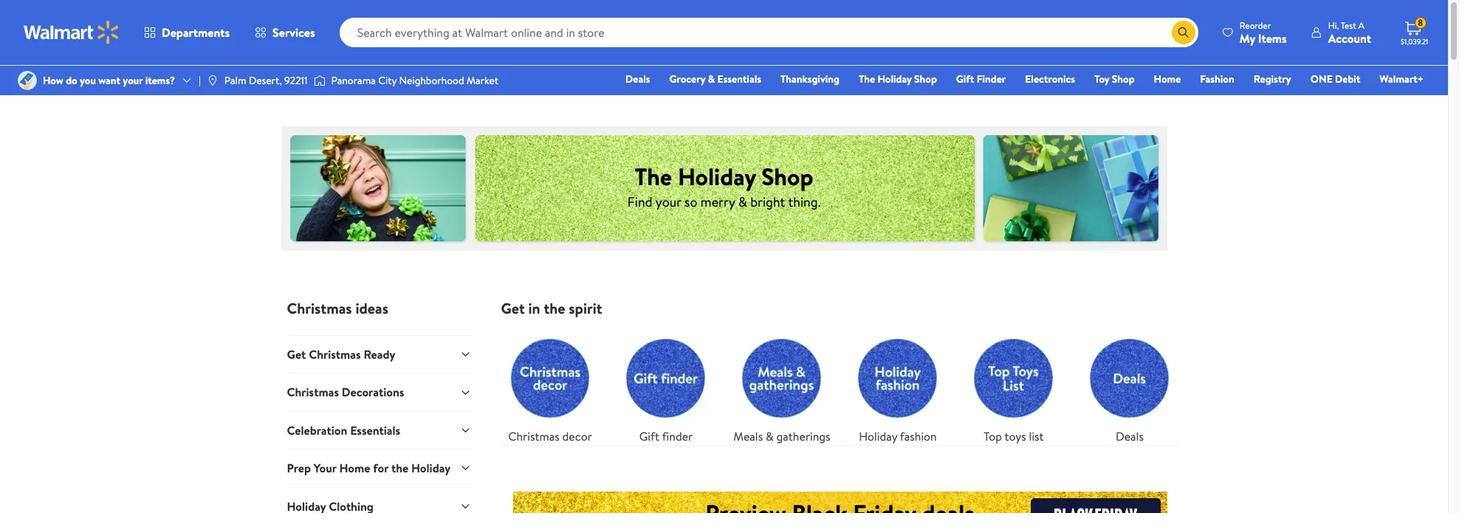 Task type: locate. For each thing, give the bounding box(es) containing it.
finder
[[662, 428, 693, 445]]

1 horizontal spatial  image
[[314, 73, 325, 88]]

home link
[[1147, 71, 1188, 87]]

essentials up prep your home for the holiday dropdown button
[[350, 422, 400, 438]]

deals link
[[619, 71, 657, 87], [1081, 329, 1179, 445]]

shop
[[914, 72, 937, 86], [1112, 72, 1135, 86], [761, 160, 813, 192]]

holiday inside dropdown button
[[411, 460, 451, 476]]

meals & gatherings link
[[733, 329, 831, 445]]

your for holiday
[[656, 192, 681, 211]]

do
[[66, 73, 77, 88]]

0 vertical spatial your
[[123, 73, 143, 88]]

toy
[[1095, 72, 1110, 86]]

shop inside the holiday shop find your so merry & bright thing.
[[761, 160, 813, 192]]

get left in
[[501, 298, 525, 318]]

1 vertical spatial &
[[738, 192, 747, 211]]

the right for
[[391, 460, 408, 476]]

2 horizontal spatial &
[[766, 428, 774, 445]]

0 vertical spatial home
[[1154, 72, 1181, 86]]

home inside dropdown button
[[339, 460, 370, 476]]

get in the spirit
[[501, 298, 602, 318]]

christmas up christmas decorations
[[309, 346, 361, 363]]

christmas inside 'dropdown button'
[[287, 384, 339, 401]]

0 horizontal spatial  image
[[18, 71, 37, 90]]

1 horizontal spatial essentials
[[717, 72, 761, 86]]

1 horizontal spatial deals
[[1116, 428, 1144, 445]]

christmas decorations
[[287, 384, 404, 401]]

your right want
[[123, 73, 143, 88]]

1 vertical spatial the
[[635, 160, 672, 192]]

christmas up the celebration
[[287, 384, 339, 401]]

Walmart Site-Wide search field
[[339, 18, 1198, 47]]

1 vertical spatial gift
[[639, 428, 660, 445]]

1 horizontal spatial deals link
[[1081, 329, 1179, 445]]

1 horizontal spatial gift
[[956, 72, 974, 86]]

8
[[1418, 16, 1423, 29]]

christmas left the decor at the bottom of page
[[508, 428, 560, 445]]

& for meals
[[766, 428, 774, 445]]

list containing christmas decor
[[492, 318, 1188, 445]]

0 horizontal spatial essentials
[[350, 422, 400, 438]]

hi,
[[1328, 19, 1339, 31]]

meals
[[734, 428, 763, 445]]

in
[[528, 298, 540, 318]]

essentials inside dropdown button
[[350, 422, 400, 438]]

0 vertical spatial essentials
[[717, 72, 761, 86]]

christmas for christmas decor
[[508, 428, 560, 445]]

thing.
[[788, 192, 821, 211]]

get inside dropdown button
[[287, 346, 306, 363]]

holiday
[[878, 72, 912, 86], [678, 160, 756, 192], [859, 428, 897, 445], [411, 460, 451, 476]]

home down search icon
[[1154, 72, 1181, 86]]

departments
[[162, 24, 230, 41]]

holiday inside the holiday shop find your so merry & bright thing.
[[678, 160, 756, 192]]

desert,
[[249, 73, 282, 88]]

0 vertical spatial deals
[[626, 72, 650, 86]]

1 horizontal spatial home
[[1154, 72, 1181, 86]]

 image
[[18, 71, 37, 90], [314, 73, 325, 88]]

0 horizontal spatial home
[[339, 460, 370, 476]]

& right merry at top
[[738, 192, 747, 211]]

reorder
[[1240, 19, 1271, 31]]

1 vertical spatial your
[[656, 192, 681, 211]]

the holiday shop link
[[852, 71, 944, 87]]

1 vertical spatial the
[[391, 460, 408, 476]]

christmas up get christmas ready
[[287, 298, 352, 318]]

the
[[544, 298, 565, 318], [391, 460, 408, 476]]

fashion
[[900, 428, 937, 445]]

get for get christmas ready
[[287, 346, 306, 363]]

$1,039.21
[[1401, 36, 1428, 47]]

0 horizontal spatial the
[[391, 460, 408, 476]]

Search search field
[[339, 18, 1198, 47]]

0 vertical spatial the
[[544, 298, 565, 318]]

shop for the holiday shop
[[914, 72, 937, 86]]

get christmas ready button
[[287, 335, 472, 373]]

1 vertical spatial essentials
[[350, 422, 400, 438]]

so
[[685, 192, 697, 211]]

0 vertical spatial the
[[859, 72, 875, 86]]

top toys list
[[984, 428, 1044, 445]]

christmas decor
[[508, 428, 592, 445]]

toy shop link
[[1088, 71, 1141, 87]]

0 horizontal spatial the
[[635, 160, 672, 192]]

celebration
[[287, 422, 347, 438]]

& inside list
[[766, 428, 774, 445]]

deals
[[626, 72, 650, 86], [1116, 428, 1144, 445]]

celebration essentials button
[[287, 411, 472, 449]]

the right in
[[544, 298, 565, 318]]

0 horizontal spatial get
[[287, 346, 306, 363]]

0 vertical spatial &
[[708, 72, 715, 86]]

home left for
[[339, 460, 370, 476]]

get down christmas ideas
[[287, 346, 306, 363]]

palm desert, 92211
[[224, 73, 308, 88]]

1 horizontal spatial your
[[656, 192, 681, 211]]

christmas inside "link"
[[508, 428, 560, 445]]

 image left how
[[18, 71, 37, 90]]

grocery & essentials link
[[663, 71, 768, 87]]

home
[[1154, 72, 1181, 86], [339, 460, 370, 476]]

1 horizontal spatial get
[[501, 298, 525, 318]]

1 vertical spatial home
[[339, 460, 370, 476]]

gift finder
[[639, 428, 693, 445]]

hi, test a account
[[1328, 19, 1371, 46]]

how do you want your items?
[[43, 73, 175, 88]]

top
[[984, 428, 1002, 445]]

& right meals
[[766, 428, 774, 445]]

 image for how
[[18, 71, 37, 90]]

 image right 92211
[[314, 73, 325, 88]]

finder
[[977, 72, 1006, 86]]

christmas
[[287, 298, 352, 318], [309, 346, 361, 363], [287, 384, 339, 401], [508, 428, 560, 445]]

meals & gatherings
[[734, 428, 830, 445]]

your
[[314, 460, 337, 476]]

grocery & essentials
[[669, 72, 761, 86]]

gift
[[956, 72, 974, 86], [639, 428, 660, 445]]

fashion link
[[1194, 71, 1241, 87]]

essentials right grocery
[[717, 72, 761, 86]]

gatherings
[[776, 428, 830, 445]]

92211
[[284, 73, 308, 88]]

the inside prep your home for the holiday dropdown button
[[391, 460, 408, 476]]

fashion
[[1200, 72, 1235, 86]]

0 vertical spatial get
[[501, 298, 525, 318]]

0 vertical spatial deals link
[[619, 71, 657, 87]]

1 vertical spatial get
[[287, 346, 306, 363]]

0 vertical spatial gift
[[956, 72, 974, 86]]

0 horizontal spatial gift
[[639, 428, 660, 445]]

christmas inside dropdown button
[[309, 346, 361, 363]]

& right grocery
[[708, 72, 715, 86]]

test
[[1341, 19, 1356, 31]]

list
[[492, 318, 1188, 445]]

search icon image
[[1178, 27, 1190, 38]]

christmas decorations button
[[287, 373, 472, 411]]

2 vertical spatial &
[[766, 428, 774, 445]]

0 horizontal spatial shop
[[761, 160, 813, 192]]

your left so
[[656, 192, 681, 211]]

the for the holiday shop
[[859, 72, 875, 86]]

registry
[[1254, 72, 1291, 86]]

gift finder link
[[617, 329, 715, 445]]

&
[[708, 72, 715, 86], [738, 192, 747, 211], [766, 428, 774, 445]]

0 horizontal spatial your
[[123, 73, 143, 88]]

gift for gift finder
[[639, 428, 660, 445]]

 image
[[207, 75, 218, 86]]

0 horizontal spatial deals link
[[619, 71, 657, 87]]

the right thanksgiving
[[859, 72, 875, 86]]

gift finder
[[956, 72, 1006, 86]]

the
[[859, 72, 875, 86], [635, 160, 672, 192]]

want
[[98, 73, 120, 88]]

essentials
[[717, 72, 761, 86], [350, 422, 400, 438]]

0 horizontal spatial &
[[708, 72, 715, 86]]

get christmas ready
[[287, 346, 395, 363]]

the left so
[[635, 160, 672, 192]]

the holiday shop
[[859, 72, 937, 86]]

1 horizontal spatial &
[[738, 192, 747, 211]]

departments button
[[131, 15, 242, 50]]

walmart image
[[24, 21, 120, 44]]

one
[[1311, 72, 1333, 86]]

city
[[378, 73, 397, 88]]

the inside the holiday shop find your so merry & bright thing.
[[635, 160, 672, 192]]

your inside the holiday shop find your so merry & bright thing.
[[656, 192, 681, 211]]

1 horizontal spatial shop
[[914, 72, 937, 86]]

1 horizontal spatial the
[[859, 72, 875, 86]]

for
[[373, 460, 388, 476]]

thanksgiving link
[[774, 71, 846, 87]]



Task type: describe. For each thing, give the bounding box(es) containing it.
toys
[[1005, 428, 1026, 445]]

holiday fashion
[[859, 428, 937, 445]]

you
[[80, 73, 96, 88]]

your for do
[[123, 73, 143, 88]]

grocery
[[669, 72, 705, 86]]

|
[[199, 73, 201, 88]]

& for grocery
[[708, 72, 715, 86]]

christmas decor link
[[501, 329, 599, 445]]

services
[[273, 24, 315, 41]]

my
[[1240, 30, 1255, 46]]

1 vertical spatial deals link
[[1081, 329, 1179, 445]]

& inside the holiday shop find your so merry & bright thing.
[[738, 192, 747, 211]]

holiday fashion link
[[849, 329, 947, 445]]

prep
[[287, 460, 311, 476]]

shop for the holiday shop find your so merry & bright thing.
[[761, 160, 813, 192]]

palm
[[224, 73, 246, 88]]

list
[[1029, 428, 1044, 445]]

one debit
[[1311, 72, 1361, 86]]

neighborhood
[[399, 73, 464, 88]]

debit
[[1335, 72, 1361, 86]]

2 horizontal spatial shop
[[1112, 72, 1135, 86]]

gift for gift finder
[[956, 72, 974, 86]]

panorama city neighborhood market
[[331, 73, 499, 88]]

walmart+ link
[[1373, 71, 1430, 87]]

a little girl is pictured smiling with her hand on her face and she's wearing a black sweater with green and gold gift bows all over. green, blue and gold gift boxes are shown. the holiday shop. find your so merry and bright thing image
[[281, 125, 1167, 252]]

walmart+
[[1380, 72, 1424, 86]]

get for get in the spirit
[[501, 298, 525, 318]]

8 $1,039.21
[[1401, 16, 1428, 47]]

1 horizontal spatial the
[[544, 298, 565, 318]]

how
[[43, 73, 63, 88]]

thanksgiving
[[781, 72, 840, 86]]

the for the holiday shop find your so merry & bright thing.
[[635, 160, 672, 192]]

toy shop
[[1095, 72, 1135, 86]]

bright
[[750, 192, 785, 211]]

ideas
[[356, 298, 388, 318]]

market
[[467, 73, 499, 88]]

decor
[[562, 428, 592, 445]]

one debit link
[[1304, 71, 1367, 87]]

christmas ideas
[[287, 298, 388, 318]]

reorder my items
[[1240, 19, 1287, 46]]

a
[[1359, 19, 1364, 31]]

christmas for christmas decorations
[[287, 384, 339, 401]]

the holiday shop find your so merry & bright thing.
[[628, 160, 821, 211]]

christmas for christmas ideas
[[287, 298, 352, 318]]

electronics
[[1025, 72, 1075, 86]]

prep your home for the holiday
[[287, 460, 451, 476]]

1 vertical spatial deals
[[1116, 428, 1144, 445]]

merry
[[701, 192, 735, 211]]

account
[[1328, 30, 1371, 46]]

ready
[[364, 346, 395, 363]]

items
[[1258, 30, 1287, 46]]

0 horizontal spatial deals
[[626, 72, 650, 86]]

preview black friday deals image
[[513, 481, 1167, 513]]

prep your home for the holiday button
[[287, 449, 472, 487]]

registry link
[[1247, 71, 1298, 87]]

items?
[[145, 73, 175, 88]]

gift finder link
[[950, 71, 1013, 87]]

panorama
[[331, 73, 376, 88]]

 image for panorama
[[314, 73, 325, 88]]

services button
[[242, 15, 328, 50]]

top toys list link
[[965, 329, 1063, 445]]

find
[[628, 192, 652, 211]]

decorations
[[342, 384, 404, 401]]

celebration essentials
[[287, 422, 400, 438]]

spirit
[[569, 298, 602, 318]]

electronics link
[[1019, 71, 1082, 87]]



Task type: vqa. For each thing, say whether or not it's contained in the screenshot.
leftmost Snack
no



